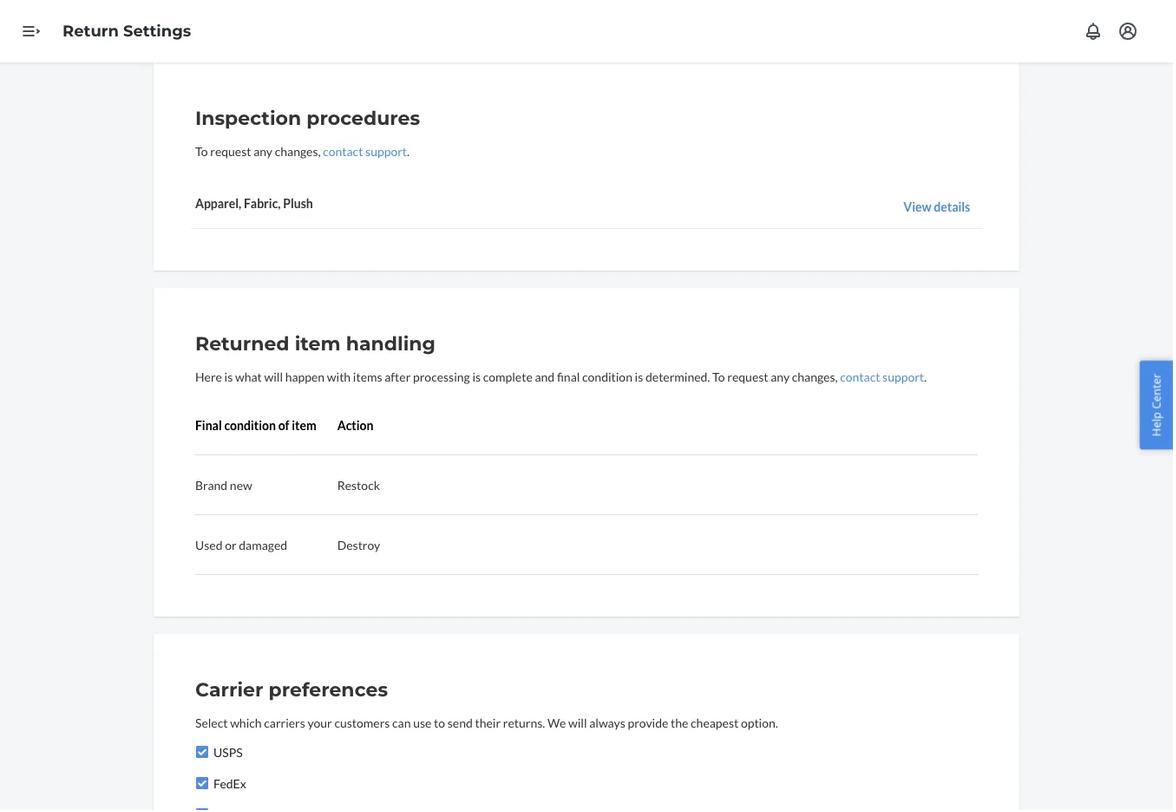 Task type: vqa. For each thing, say whether or not it's contained in the screenshot.
Inventory - Units in Long Term Storage button
no



Task type: describe. For each thing, give the bounding box(es) containing it.
0 vertical spatial request
[[210, 144, 251, 158]]

damaged
[[239, 537, 287, 552]]

send
[[448, 715, 473, 730]]

help center
[[1148, 374, 1164, 437]]

0 vertical spatial changes,
[[275, 144, 321, 158]]

used or damaged
[[195, 537, 287, 552]]

1 vertical spatial item
[[292, 418, 316, 433]]

view
[[903, 199, 931, 214]]

restock
[[337, 478, 380, 492]]

1 vertical spatial any
[[771, 369, 790, 384]]

view details
[[903, 199, 970, 214]]

can
[[392, 715, 411, 730]]

plush
[[283, 196, 313, 210]]

complete
[[483, 369, 533, 384]]

determined.
[[645, 369, 710, 384]]

brand new
[[195, 478, 252, 492]]

help center button
[[1140, 361, 1173, 450]]

preferences
[[269, 678, 388, 701]]

select
[[195, 715, 228, 730]]

inspection
[[195, 106, 301, 130]]

we
[[547, 715, 566, 730]]

check square image
[[195, 777, 209, 790]]

1 horizontal spatial condition
[[582, 369, 632, 384]]

brand
[[195, 478, 227, 492]]

here
[[195, 369, 222, 384]]

0 horizontal spatial condition
[[224, 418, 276, 433]]

final condition of item
[[195, 418, 316, 433]]

return settings
[[62, 21, 191, 40]]

of
[[278, 418, 289, 433]]

2 is from the left
[[472, 369, 481, 384]]

happen
[[285, 369, 325, 384]]

carrier preferences
[[195, 678, 388, 701]]

handling
[[346, 332, 436, 355]]

to request any changes, contact support .
[[195, 144, 410, 158]]

your
[[308, 715, 332, 730]]

return settings link
[[62, 21, 191, 40]]

with
[[327, 369, 351, 384]]

0 vertical spatial to
[[195, 144, 208, 158]]

0 vertical spatial support
[[365, 144, 407, 158]]

use
[[413, 715, 432, 730]]

carrier
[[195, 678, 263, 701]]

help
[[1148, 412, 1164, 437]]



Task type: locate. For each thing, give the bounding box(es) containing it.
returned item handling
[[195, 332, 436, 355]]

procedures
[[307, 106, 420, 130]]

condition left of
[[224, 418, 276, 433]]

after
[[385, 369, 411, 384]]

1 vertical spatial .
[[924, 369, 927, 384]]

return
[[62, 21, 119, 40]]

1 horizontal spatial contact
[[840, 369, 880, 384]]

and
[[535, 369, 555, 384]]

1 is from the left
[[224, 369, 233, 384]]

which
[[230, 715, 262, 730]]

what
[[235, 369, 262, 384]]

0 horizontal spatial .
[[407, 144, 410, 158]]

1 vertical spatial condition
[[224, 418, 276, 433]]

condition right final
[[582, 369, 632, 384]]

condition
[[582, 369, 632, 384], [224, 418, 276, 433]]

0 vertical spatial contact
[[323, 144, 363, 158]]

will right we at the left bottom of the page
[[568, 715, 587, 730]]

provide
[[628, 715, 668, 730]]

customers
[[334, 715, 390, 730]]

0 vertical spatial contact support link
[[323, 144, 407, 158]]

final
[[195, 418, 222, 433]]

0 horizontal spatial contact support link
[[323, 144, 407, 158]]

center
[[1148, 374, 1164, 409]]

contact support link
[[323, 144, 407, 158], [840, 369, 924, 384]]

1 horizontal spatial any
[[771, 369, 790, 384]]

returned
[[195, 332, 289, 355]]

any
[[254, 144, 272, 158], [771, 369, 790, 384]]

contact
[[323, 144, 363, 158], [840, 369, 880, 384]]

1 vertical spatial changes,
[[792, 369, 838, 384]]

here is what will happen with items after processing is complete and final condition is determined. to request any changes, contact support .
[[195, 369, 927, 384]]

open navigation image
[[21, 21, 42, 42]]

apparel,
[[195, 196, 241, 210]]

returns.
[[503, 715, 545, 730]]

request down inspection
[[210, 144, 251, 158]]

1 vertical spatial will
[[568, 715, 587, 730]]

final
[[557, 369, 580, 384]]

0 horizontal spatial will
[[264, 369, 283, 384]]

0 horizontal spatial support
[[365, 144, 407, 158]]

cheapest
[[691, 715, 739, 730]]

inspection procedures
[[195, 106, 420, 130]]

item up 'happen'
[[295, 332, 341, 355]]

1 horizontal spatial .
[[924, 369, 927, 384]]

new
[[230, 478, 252, 492]]

1 horizontal spatial to
[[712, 369, 725, 384]]

will
[[264, 369, 283, 384], [568, 715, 587, 730]]

contact support link for returned item handling
[[840, 369, 924, 384]]

changes,
[[275, 144, 321, 158], [792, 369, 838, 384]]

is left what
[[224, 369, 233, 384]]

1 vertical spatial contact support link
[[840, 369, 924, 384]]

apparel, fabric, plush
[[195, 196, 313, 210]]

0 vertical spatial .
[[407, 144, 410, 158]]

request right determined.
[[727, 369, 768, 384]]

2 horizontal spatial is
[[635, 369, 643, 384]]

0 horizontal spatial any
[[254, 144, 272, 158]]

0 vertical spatial any
[[254, 144, 272, 158]]

to
[[434, 715, 445, 730]]

1 vertical spatial contact
[[840, 369, 880, 384]]

0 horizontal spatial contact
[[323, 144, 363, 158]]

1 vertical spatial request
[[727, 369, 768, 384]]

support
[[365, 144, 407, 158], [882, 369, 924, 384]]

items
[[353, 369, 382, 384]]

0 vertical spatial item
[[295, 332, 341, 355]]

select which carriers your customers can use to send their returns. we will always provide the cheapest option.
[[195, 715, 778, 730]]

item right of
[[292, 418, 316, 433]]

settings
[[123, 21, 191, 40]]

1 horizontal spatial support
[[882, 369, 924, 384]]

used
[[195, 537, 223, 552]]

0 vertical spatial condition
[[582, 369, 632, 384]]

fabric,
[[244, 196, 281, 210]]

option.
[[741, 715, 778, 730]]

0 horizontal spatial to
[[195, 144, 208, 158]]

1 horizontal spatial contact support link
[[840, 369, 924, 384]]

1 horizontal spatial is
[[472, 369, 481, 384]]

to right determined.
[[712, 369, 725, 384]]

always
[[589, 715, 625, 730]]

to
[[195, 144, 208, 158], [712, 369, 725, 384]]

contact support link for inspection procedures
[[323, 144, 407, 158]]

is left determined.
[[635, 369, 643, 384]]

0 horizontal spatial request
[[210, 144, 251, 158]]

item
[[295, 332, 341, 355], [292, 418, 316, 433]]

check square image
[[195, 745, 209, 759]]

processing
[[413, 369, 470, 384]]

is
[[224, 369, 233, 384], [472, 369, 481, 384], [635, 369, 643, 384]]

will right what
[[264, 369, 283, 384]]

details
[[934, 199, 970, 214]]

the
[[671, 715, 688, 730]]

view details button
[[903, 198, 970, 215]]

action
[[337, 418, 373, 433]]

their
[[475, 715, 501, 730]]

1 vertical spatial support
[[882, 369, 924, 384]]

0 horizontal spatial changes,
[[275, 144, 321, 158]]

1 vertical spatial to
[[712, 369, 725, 384]]

1 horizontal spatial changes,
[[792, 369, 838, 384]]

open account menu image
[[1118, 21, 1138, 42]]

request
[[210, 144, 251, 158], [727, 369, 768, 384]]

0 vertical spatial will
[[264, 369, 283, 384]]

open notifications image
[[1083, 21, 1104, 42]]

0 horizontal spatial is
[[224, 369, 233, 384]]

or
[[225, 537, 237, 552]]

carriers
[[264, 715, 305, 730]]

is left complete
[[472, 369, 481, 384]]

3 is from the left
[[635, 369, 643, 384]]

1 horizontal spatial request
[[727, 369, 768, 384]]

to up apparel,
[[195, 144, 208, 158]]

.
[[407, 144, 410, 158], [924, 369, 927, 384]]

1 horizontal spatial will
[[568, 715, 587, 730]]

destroy
[[337, 537, 380, 552]]



